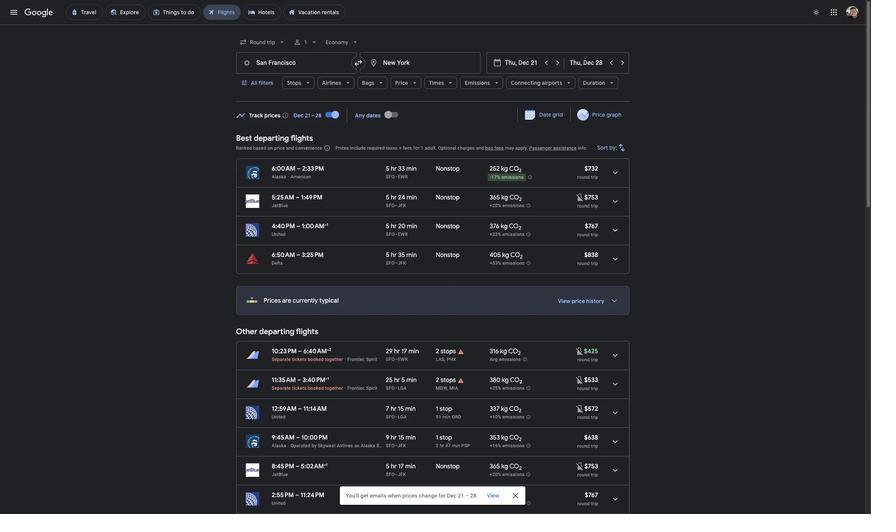 Task type: vqa. For each thing, say whether or not it's contained in the screenshot.
Frontier, related to 29
yes



Task type: describe. For each thing, give the bounding box(es) containing it.
51
[[436, 415, 441, 420]]

hr for 9 hr 15 min
[[391, 434, 397, 442]]

trip inside $838 round trip
[[591, 261, 598, 267]]

round inside "$638 round trip"
[[577, 444, 590, 449]]

layover (1 of 2) is a 9 hr 10 min overnight layover at harry reid international airport in las vegas. layover (2 of 2) is a 12 hr 17 min layover at phoenix sky harbor international airport in phoenix. element
[[436, 357, 486, 363]]

separate tickets booked together for 6:40 am
[[272, 357, 343, 363]]

6 round from the top
[[577, 386, 590, 392]]

times button
[[424, 74, 457, 92]]

5 hr 29 min sfo – ewr
[[386, 492, 417, 507]]

Arrival time: 2:33 PM. text field
[[302, 165, 324, 173]]

6 trip from the top
[[591, 386, 598, 392]]

2 for 5 hr 29 min
[[519, 494, 521, 501]]

kg for 5 hr 20 min
[[501, 223, 508, 230]]

flights for best departing flights
[[291, 134, 313, 143]]

jfk for 35
[[398, 261, 406, 266]]

1 inside 1 popup button
[[304, 39, 307, 45]]

prices inside the find the best price region
[[264, 112, 281, 119]]

– inside 7 hr 15 min sfo – lga
[[395, 415, 398, 420]]

stop for 9 hr 15 min
[[440, 434, 452, 442]]

316
[[490, 348, 499, 356]]

5:25 am – 1:49 pm jetblue
[[272, 194, 322, 209]]

emissions for 5 hr 35 min
[[503, 261, 525, 266]]

any
[[355, 112, 365, 119]]

flight details. leaves san francisco international airport at 11:35 am on thursday, december 21 and arrives at laguardia airport at 3:40 pm on friday, december 22. image
[[606, 375, 624, 394]]

prices for prices include required taxes + fees for 1 adult. optional charges and bag fees may apply. passenger assistance
[[335, 146, 349, 151]]

5 round from the top
[[577, 358, 590, 363]]

+33%
[[490, 261, 501, 266]]

+16% emissions
[[490, 444, 525, 449]]

change appearance image
[[807, 3, 825, 22]]

17%
[[491, 175, 500, 180]]

405 kg co 2
[[490, 252, 523, 260]]

trip inside $732 round trip
[[591, 175, 598, 180]]

min for 5 hr 35 min
[[407, 252, 417, 259]]

bag fees button
[[485, 146, 504, 151]]

total duration 29 hr 17 min. element
[[386, 348, 436, 357]]

swap origin and destination. image
[[354, 58, 363, 68]]

view status
[[340, 487, 526, 505]]

co for 5 hr 20 min
[[509, 223, 519, 230]]

passenger assistance button
[[529, 146, 577, 151]]

9:45 am
[[272, 434, 295, 442]]

– inside 10:23 pm – 6:40 am + 2
[[298, 348, 302, 356]]

sfo for 5 hr 24 min
[[386, 203, 395, 209]]

29 hr 17 min sfo – ewr
[[386, 348, 419, 363]]

flight details. leaves san francisco international airport at 5:25 am on thursday, december 21 and arrives at john f. kennedy international airport at 1:49 pm on thursday, december 21. image
[[606, 192, 624, 211]]

co for 5 hr 29 min
[[509, 492, 519, 500]]

airlines button
[[317, 74, 354, 92]]

+25% emissions
[[490, 386, 525, 391]]

+20% emissions for 5 hr 24 min
[[490, 203, 525, 209]]

hr for 7 hr 15 min
[[391, 406, 397, 413]]

3:40 pm
[[303, 377, 325, 384]]

5:25 am
[[272, 194, 294, 202]]

total duration 7 hr 15 min. element
[[386, 406, 436, 414]]

Departure time: 6:50 AM. text field
[[272, 252, 295, 259]]

$753 for 5 hr 17 min
[[584, 463, 598, 471]]

by:
[[609, 144, 617, 151]]

– inside 6:50 am – 3:25 pm delta
[[296, 252, 300, 259]]

emissions for 9 hr 15 min
[[503, 444, 525, 449]]

dec 21 – 28
[[294, 112, 322, 119]]

sfo for 25 hr 5 min
[[386, 386, 395, 391]]

2 for 7 hr 15 min
[[519, 408, 522, 415]]

avg emissions
[[490, 357, 521, 363]]

9:45 am – 10:00 pm
[[272, 434, 328, 442]]

emissions
[[465, 80, 490, 86]]

co for 5 hr 33 min
[[509, 165, 519, 173]]

25
[[386, 377, 393, 384]]

365 for 5 hr 17 min
[[490, 463, 500, 471]]

2 stops flight. element for 25 hr 5 min
[[436, 377, 456, 386]]

2 trip from the top
[[591, 204, 598, 209]]

mdw
[[436, 386, 447, 391]]

9
[[386, 434, 389, 442]]

5 for 5 hr 29 min
[[386, 492, 389, 500]]

prices for prices are currently typical
[[264, 297, 281, 305]]

12:59 am
[[272, 406, 297, 413]]

10:00 pm
[[301, 434, 328, 442]]

Departure time: 12:59 AM. text field
[[272, 406, 297, 413]]

together for 3:40 pm
[[325, 386, 343, 391]]

this price for this flight doesn't include overhead bin access. if you need a carry-on bag, use the bags filter to update prices. image for $753
[[575, 193, 584, 202]]

572 US dollars text field
[[585, 406, 598, 413]]

+23% for 5 hr 20 min
[[490, 232, 501, 237]]

– inside 5 hr 29 min sfo – ewr
[[395, 501, 398, 507]]

nonstop flight. element for 5 hr 29 min
[[436, 492, 460, 501]]

flight details. leaves san francisco international airport at 12:59 am on thursday, december 21 and arrives at laguardia airport at 11:14 am on thursday, december 21. image
[[606, 404, 624, 423]]

total duration 5 hr 33 min. element
[[386, 165, 436, 174]]

hr for 5 hr 35 min
[[391, 252, 397, 259]]

jfk for 17
[[398, 472, 406, 478]]

20
[[398, 223, 406, 230]]

nonstop for 5 hr 33 min
[[436, 165, 460, 173]]

337
[[490, 406, 500, 413]]

6:50 am – 3:25 pm delta
[[272, 252, 324, 266]]

other
[[236, 327, 257, 337]]

12:59 am – 11:14 am united
[[272, 406, 327, 420]]

1 inside 4:40 pm – 1:00 am + 1
[[327, 222, 328, 227]]

charges
[[458, 146, 475, 151]]

$767 round trip for 5 hr 29 min
[[577, 492, 598, 507]]

min for 29 hr 17 min
[[409, 348, 419, 356]]

– inside 5 hr 33 min sfo – ewr
[[395, 174, 398, 180]]

2 for 29 hr 17 min
[[518, 350, 521, 357]]

operated
[[291, 444, 310, 449]]

2 for 5 hr 17 min
[[519, 466, 522, 472]]

5 hr 33 min sfo – ewr
[[386, 165, 417, 180]]

– inside 12:59 am – 11:14 am united
[[298, 406, 302, 413]]

flight details. leaves san francisco international airport at 10:23 pm on thursday, december 21 and arrives at newark liberty international airport at 6:40 am on saturday, december 23. image
[[606, 346, 624, 365]]

loading results progress bar
[[0, 25, 865, 26]]

ewr for 33
[[398, 174, 408, 180]]

638 US dollars text field
[[584, 434, 598, 442]]

+20% for 5 hr 17 min
[[490, 473, 501, 478]]

376 for 5 hr 20 min
[[490, 223, 499, 230]]

Arrival time: 6:40 AM on  Saturday, December 23. text field
[[303, 348, 331, 356]]

Arrival time: 1:00 AM on  Friday, December 22. text field
[[302, 222, 328, 230]]

jetblue inside '5:25 am – 1:49 pm jetblue'
[[272, 203, 288, 209]]

Return text field
[[570, 53, 605, 73]]

stops for 29 hr 17 min
[[441, 348, 456, 356]]

nonstop for 5 hr 17 min
[[436, 463, 460, 471]]

Arrival time: 5:02 AM on  Friday, December 22. text field
[[301, 463, 328, 471]]

$753 for 5 hr 24 min
[[584, 194, 598, 202]]

bag
[[485, 146, 493, 151]]

ewr for 20
[[398, 232, 408, 237]]

15 for 9
[[398, 434, 404, 442]]

5 inside 25 hr 5 min sfo – lga
[[401, 377, 405, 384]]

min for 5 hr 17 min
[[405, 463, 416, 471]]

6:00 am
[[272, 165, 295, 173]]

kg for 29 hr 17 min
[[500, 348, 507, 356]]

$767 for 5 hr 20 min
[[585, 223, 598, 230]]

$425
[[584, 348, 598, 356]]

– up operated
[[296, 434, 300, 442]]

+20% for 5 hr 24 min
[[490, 203, 501, 209]]

emissions button
[[460, 74, 503, 92]]

flight details. leaves san francisco international airport at 4:40 pm on thursday, december 21 and arrives at newark liberty international airport at 1:00 am on friday, december 22. image
[[606, 221, 624, 240]]

you'll
[[346, 493, 359, 499]]

required
[[367, 146, 385, 151]]

1 vertical spatial airlines
[[337, 444, 353, 449]]

+10% emissions
[[490, 415, 525, 420]]

Departure time: 5:25 AM. text field
[[272, 194, 294, 202]]

delta
[[272, 261, 283, 266]]

3 trip from the top
[[591, 232, 598, 238]]

5 hr 24 min sfo – jfk
[[386, 194, 417, 209]]

5 for 5 hr 35 min
[[386, 252, 389, 259]]

5 hr 17 min sfo – jfk
[[386, 463, 416, 478]]

$732
[[585, 165, 598, 173]]

min inside 1 stop 2 hr 47 min psp
[[452, 444, 460, 449]]

21 – 28
[[305, 112, 322, 119]]

$838
[[584, 252, 598, 259]]

9 trip from the top
[[591, 473, 598, 478]]

– inside 25 hr 5 min sfo – lga
[[395, 386, 398, 391]]

sfo for 5 hr 20 min
[[386, 232, 395, 237]]

$638
[[584, 434, 598, 442]]

airlines inside popup button
[[322, 80, 341, 86]]

2 stops for 29 hr 17 min
[[436, 348, 456, 356]]

1 inside 1 stop 51 min ord
[[436, 406, 438, 413]]

flight details. leaves san francisco international airport at 2:55 pm on thursday, december 21 and arrives at newark liberty international airport at 11:24 pm on thursday, december 21. image
[[606, 491, 624, 509]]

connecting airports button
[[506, 74, 575, 92]]

33
[[398, 165, 405, 173]]

booked for 6:40 am
[[308, 357, 324, 363]]

– inside 2:55 pm – 11:24 pm united
[[295, 492, 299, 500]]

10 trip from the top
[[591, 502, 598, 507]]

all
[[251, 80, 257, 86]]

1:49 pm
[[301, 194, 322, 202]]

425 US dollars text field
[[584, 348, 598, 356]]

typical
[[319, 297, 339, 305]]

6:50 am
[[272, 252, 295, 259]]

10 round from the top
[[577, 502, 590, 507]]

7 round from the top
[[577, 415, 590, 421]]

flight details. leaves san francisco international airport at 6:00 am on thursday, december 21 and arrives at newark liberty international airport at 2:33 pm on thursday, december 21. image
[[606, 164, 624, 182]]

2:55 pm
[[272, 492, 294, 500]]

4:40 pm – 1:00 am + 1
[[272, 222, 328, 230]]

533 US dollars text field
[[584, 377, 598, 384]]

2 for 5 hr 33 min
[[519, 168, 522, 174]]

353 kg co 2
[[490, 434, 522, 443]]

$838 round trip
[[577, 252, 598, 267]]

separate for 10:23 pm
[[272, 357, 291, 363]]

1 stop 2 hr 47 min psp
[[436, 434, 470, 449]]

365 kg co 2 for 5 hr 17 min
[[490, 463, 522, 472]]

min for 9 hr 15 min
[[406, 434, 416, 442]]

10:23 pm
[[272, 348, 297, 356]]

date
[[539, 111, 551, 118]]

– up american
[[297, 165, 301, 173]]

8:45 pm – 5:02 am + 1
[[272, 463, 328, 471]]

ord
[[452, 415, 461, 420]]

emissions for 5 hr 17 min
[[503, 473, 525, 478]]

1 and from the left
[[286, 146, 294, 151]]

838 US dollars text field
[[584, 252, 598, 259]]

emissions for 5 hr 20 min
[[503, 232, 525, 237]]

all filters button
[[236, 74, 279, 92]]

total duration 5 hr 24 min. element
[[386, 194, 436, 203]]

leaves san francisco international airport at 2:55 pm on thursday, december 21 and arrives at newark liberty international airport at 11:24 pm on thursday, december 21. element
[[272, 492, 324, 500]]

track prices
[[249, 112, 281, 119]]

– inside '5:25 am – 1:49 pm jetblue'
[[296, 194, 300, 202]]

frontier, spirit for 29 hr 17 min
[[347, 357, 377, 363]]

2 up las
[[436, 348, 439, 356]]

view price history image
[[605, 292, 624, 310]]

nonstop flight. element for 5 hr 33 min
[[436, 165, 460, 174]]

1 united from the top
[[272, 232, 286, 237]]

– inside 5 hr 24 min sfo – jfk
[[395, 203, 398, 209]]

best
[[236, 134, 252, 143]]

kg for 5 hr 17 min
[[501, 463, 508, 471]]

learn more about ranking image
[[324, 145, 331, 152]]

layover (1 of 2) is a 2 hr 22 min layover at chicago midway international airport in chicago. layover (2 of 2) is a 12 hr 25 min overnight layover at miami international airport in miami. element
[[436, 386, 486, 392]]

together for 6:40 am
[[325, 357, 343, 363]]

by
[[312, 444, 317, 449]]

nonstop flight. element for 5 hr 20 min
[[436, 223, 460, 232]]

none search field containing all filters
[[236, 33, 629, 102]]

trip inside "$638 round trip"
[[591, 444, 598, 449]]

flight details. leaves san francisco international airport at 8:45 pm on thursday, december 21 and arrives at john f. kennedy international airport at 5:02 am on friday, december 22. image
[[606, 462, 624, 480]]

1 inside 11:35 am – 3:40 pm + 1
[[328, 376, 329, 381]]

co for 29 hr 17 min
[[508, 348, 518, 356]]

sfo for 9 hr 15 min
[[386, 444, 395, 449]]

2 and from the left
[[476, 146, 484, 151]]

leaves san francisco international airport at 9:45 am on thursday, december 21 and arrives at john f. kennedy international airport at 10:00 pm on thursday, december 21. element
[[272, 434, 328, 442]]

2:33 pm
[[302, 165, 324, 173]]

2 for 5 hr 24 min
[[519, 196, 522, 203]]

sort by: button
[[594, 139, 629, 157]]

– inside 5 hr 17 min sfo – jfk
[[395, 472, 398, 478]]

nonstop flight. element for 5 hr 24 min
[[436, 194, 460, 203]]

kg for 25 hr 5 min
[[502, 377, 509, 384]]

Departure text field
[[505, 53, 540, 73]]

departing for best
[[254, 134, 289, 143]]

convenience
[[295, 146, 322, 151]]

departing for other
[[259, 327, 294, 337]]

are
[[282, 297, 291, 305]]

leaves san francisco international airport at 4:40 pm on thursday, december 21 and arrives at newark liberty international airport at 1:00 am on friday, december 22. element
[[272, 222, 328, 230]]

stops button
[[282, 74, 314, 92]]

skywest
[[318, 444, 336, 449]]

7
[[386, 406, 389, 413]]

united for 2:55 pm
[[272, 501, 286, 507]]

$638 round trip
[[577, 434, 598, 449]]

emissions for 7 hr 15 min
[[503, 415, 525, 420]]

2 up mdw
[[436, 377, 439, 384]]

1 vertical spatial price
[[572, 298, 585, 305]]

+23% emissions for 5 hr 20 min
[[490, 232, 525, 237]]

dec inside view status
[[447, 493, 457, 499]]

$533
[[584, 377, 598, 384]]

29 inside 5 hr 29 min sfo – ewr
[[398, 492, 405, 500]]

min for 5 hr 33 min
[[406, 165, 417, 173]]

total duration 5 hr 17 min. element
[[386, 463, 436, 472]]

Departure time: 8:45 PM. text field
[[272, 463, 294, 471]]

753 US dollars text field
[[584, 463, 598, 471]]

11:24 pm
[[301, 492, 324, 500]]

– inside 11:35 am – 3:40 pm + 1
[[297, 377, 301, 384]]

leaves san francisco international airport at 5:25 am on thursday, december 21 and arrives at john f. kennedy international airport at 1:49 pm on thursday, december 21. element
[[272, 194, 322, 202]]

separate for 11:35 am
[[272, 386, 291, 391]]

united for 12:59 am
[[272, 415, 286, 420]]

2 stops for 25 hr 5 min
[[436, 377, 456, 384]]

1 fees from the left
[[403, 146, 412, 151]]

as
[[354, 444, 360, 449]]

353
[[490, 434, 500, 442]]



Task type: locate. For each thing, give the bounding box(es) containing it.
hr inside 5 hr 20 min sfo – ewr
[[391, 223, 397, 230]]

kg inside 316 kg co 2
[[500, 348, 507, 356]]

0 vertical spatial 376 kg co 2
[[490, 223, 521, 232]]

2 right the view button
[[519, 494, 521, 501]]

separate tickets booked together. this trip includes tickets from multiple airlines. missed connections may be protected by kiwi.com.. element for 6:40 am
[[272, 357, 343, 363]]

+20% emissions up the view button
[[490, 473, 525, 478]]

sfo down total duration 5 hr 24 min. element
[[386, 203, 395, 209]]

other departing flights
[[236, 327, 318, 337]]

9 sfo from the top
[[386, 472, 395, 478]]

dec left 21 – 28.
[[447, 493, 457, 499]]

1 376 from the top
[[490, 223, 499, 230]]

leaves san francisco international airport at 8:45 pm on thursday, december 21 and arrives at john f. kennedy international airport at 5:02 am on friday, december 22. element
[[272, 463, 328, 471]]

15 right 7
[[398, 406, 404, 413]]

11:35 am
[[272, 377, 296, 384]]

0 vertical spatial separate tickets booked together
[[272, 357, 343, 363]]

for inside view status
[[439, 493, 446, 499]]

+
[[399, 146, 402, 151], [324, 222, 327, 227], [327, 348, 329, 353], [325, 376, 328, 381], [324, 463, 326, 468]]

for for change
[[439, 493, 446, 499]]

0 vertical spatial $753
[[584, 194, 598, 202]]

this price for this flight doesn't include overhead bin access. if you need a carry-on bag, use the bags filter to update prices. image
[[575, 193, 584, 202], [575, 376, 584, 385]]

1 frontier, from the top
[[347, 357, 365, 363]]

0 vertical spatial +20%
[[490, 203, 501, 209]]

0 horizontal spatial view
[[487, 493, 499, 500]]

2 2 stops flight. element from the top
[[436, 377, 456, 386]]

5 sfo from the top
[[386, 357, 395, 363]]

7 hr 15 min sfo – lga
[[386, 406, 416, 420]]

and left bag
[[476, 146, 484, 151]]

1 $753 from the top
[[584, 194, 598, 202]]

1 376 kg co 2 from the top
[[490, 223, 521, 232]]

Arrival time: 3:25 PM. text field
[[302, 252, 324, 259]]

2 united from the top
[[272, 415, 286, 420]]

jfk for 15
[[398, 444, 406, 449]]

6 nonstop from the top
[[436, 492, 460, 500]]

hr left 35
[[391, 252, 397, 259]]

4 round from the top
[[577, 261, 590, 267]]

sfo inside 25 hr 5 min sfo – lga
[[386, 386, 395, 391]]

2 together from the top
[[325, 386, 343, 391]]

+23% for 5 hr 29 min
[[490, 501, 501, 507]]

5 right 25
[[401, 377, 405, 384]]

co up the avg emissions
[[508, 348, 518, 356]]

sort by:
[[597, 144, 617, 151]]

10 sfo from the top
[[386, 501, 395, 507]]

– down total duration 5 hr 17 min. element at the bottom of page
[[395, 472, 398, 478]]

nonstop for 5 hr 35 min
[[436, 252, 460, 259]]

11:14 am
[[303, 406, 327, 413]]

5 inside 5 hr 20 min sfo – ewr
[[386, 223, 389, 230]]

Arrival time: 3:40 PM on  Friday, December 22. text field
[[303, 376, 329, 384]]

1 +23% emissions from the top
[[490, 232, 525, 237]]

sfo inside 7 hr 15 min sfo – lga
[[386, 415, 395, 420]]

separate
[[272, 357, 291, 363], [272, 386, 291, 391]]

1 frontier, spirit from the top
[[347, 357, 377, 363]]

2
[[519, 168, 522, 174], [519, 196, 522, 203], [519, 225, 521, 232], [520, 254, 523, 260], [329, 348, 331, 353], [436, 348, 439, 356], [518, 350, 521, 357], [436, 377, 439, 384], [520, 379, 522, 386], [519, 408, 522, 415], [519, 437, 522, 443], [436, 444, 439, 449], [519, 466, 522, 472], [519, 494, 521, 501]]

min right 7
[[405, 406, 416, 413]]

5 nonstop flight. element from the top
[[436, 463, 460, 472]]

0 vertical spatial frontier, spirit
[[347, 357, 377, 363]]

1 lga from the top
[[398, 386, 407, 391]]

365 kg co 2 for 5 hr 24 min
[[490, 194, 522, 203]]

layover (1 of 1) is a 51 min layover at o'hare international airport in chicago. element
[[436, 414, 486, 421]]

airlines right stops popup button
[[322, 80, 341, 86]]

frontier, for 29
[[347, 357, 365, 363]]

price
[[274, 146, 285, 151], [572, 298, 585, 305]]

0 vertical spatial airlines
[[322, 80, 341, 86]]

hr for 5 hr 24 min
[[391, 194, 397, 202]]

5:02 am
[[301, 463, 324, 471]]

, inside layover (1 of 2) is a 9 hr 10 min overnight layover at harry reid international airport in las vegas. layover (2 of 2) is a 12 hr 17 min layover at phoenix sky harbor international airport in phoenix. element
[[445, 357, 446, 363]]

view for view price history
[[558, 298, 571, 305]]

767 US dollars text field
[[585, 223, 598, 230], [585, 492, 598, 500]]

nonstop for 5 hr 24 min
[[436, 194, 460, 202]]

kg for 5 hr 29 min
[[501, 492, 508, 500]]

stops up las , phx on the bottom right of the page
[[441, 348, 456, 356]]

2 frontier, spirit from the top
[[347, 386, 377, 391]]

tickets down leaves san francisco international airport at 10:23 pm on thursday, december 21 and arrives at newark liberty international airport at 6:40 am on saturday, december 23. element
[[292, 357, 307, 363]]

1 horizontal spatial for
[[439, 493, 446, 499]]

732 US dollars text field
[[585, 165, 598, 173]]

0 vertical spatial 17
[[401, 348, 407, 356]]

sfo inside 9 hr 15 min sfo – jfk
[[386, 444, 395, 449]]

17 for 5
[[398, 463, 404, 471]]

2 separate tickets booked together. this trip includes tickets from multiple airlines. missed connections may be protected by kiwi.com.. element from the top
[[272, 386, 343, 391]]

stop inside 1 stop 51 min ord
[[440, 406, 452, 413]]

min for 5 hr 29 min
[[406, 492, 417, 500]]

$732 round trip
[[577, 165, 598, 180]]

2 inside 1 stop 2 hr 47 min psp
[[436, 444, 439, 449]]

round down $838
[[577, 261, 590, 267]]

25 hr 5 min sfo – lga
[[386, 377, 417, 391]]

round inside $838 round trip
[[577, 261, 590, 267]]

Arrival time: 1:49 PM. text field
[[301, 194, 322, 202]]

las
[[436, 357, 445, 363]]

2 separate from the top
[[272, 386, 291, 391]]

2 right 6:40 am on the left bottom
[[329, 348, 331, 353]]

price inside "button"
[[592, 111, 605, 118]]

1 vertical spatial +20%
[[490, 473, 501, 478]]

min inside 5 hr 20 min sfo – ewr
[[407, 223, 417, 230]]

this price for this flight doesn't include overhead bin access. if you need a carry-on bag, use the bags filter to update prices. image for $425
[[575, 347, 584, 356]]

4 jfk from the top
[[398, 472, 406, 478]]

2 frontier, from the top
[[347, 386, 365, 391]]

2 round trip from the top
[[577, 358, 598, 363]]

date grid
[[539, 111, 563, 118]]

sfo for 5 hr 33 min
[[386, 174, 395, 180]]

emissions
[[502, 175, 524, 180], [503, 203, 525, 209], [503, 232, 525, 237], [503, 261, 525, 266], [499, 357, 521, 363], [503, 386, 525, 391], [503, 415, 525, 420], [503, 444, 525, 449], [503, 473, 525, 478], [503, 501, 525, 507]]

0 vertical spatial 365
[[490, 194, 500, 202]]

– down total duration 5 hr 33 min. element
[[395, 174, 398, 180]]

nonstop flight. element for 5 hr 17 min
[[436, 463, 460, 472]]

2 lga from the top
[[398, 415, 407, 420]]

2 for 5 hr 20 min
[[519, 225, 521, 232]]

kg for 5 hr 33 min
[[501, 165, 508, 173]]

376 kg co 2 for 5 hr 29 min
[[490, 492, 521, 501]]

0 vertical spatial price
[[395, 80, 408, 86]]

co for 5 hr 24 min
[[510, 194, 519, 202]]

dec inside the find the best price region
[[294, 112, 304, 119]]

4 ewr from the top
[[398, 501, 408, 507]]

$767 round trip for 5 hr 20 min
[[577, 223, 598, 238]]

8 trip from the top
[[591, 444, 598, 449]]

stops for 25 hr 5 min
[[441, 377, 456, 384]]

1 vertical spatial booked
[[308, 386, 324, 391]]

taxes
[[386, 146, 398, 151]]

view for view
[[487, 493, 499, 500]]

hr inside 5 hr 29 min sfo – ewr
[[391, 492, 397, 500]]

view inside main content
[[558, 298, 571, 305]]

1 +20% from the top
[[490, 203, 501, 209]]

hr inside 1 stop 2 hr 47 min psp
[[440, 444, 444, 449]]

lga inside 7 hr 15 min sfo – lga
[[398, 415, 407, 420]]

trip down $753 text field
[[591, 473, 598, 478]]

0 vertical spatial view
[[558, 298, 571, 305]]

1 vertical spatial tickets
[[292, 386, 307, 391]]

1 sfo from the top
[[386, 174, 395, 180]]

4 nonstop from the top
[[436, 252, 460, 259]]

2 inside 10:23 pm – 6:40 am + 2
[[329, 348, 331, 353]]

jetblue
[[272, 203, 288, 209], [272, 472, 288, 478]]

1 vertical spatial 1 stop flight. element
[[436, 434, 452, 443]]

1 horizontal spatial fees
[[495, 146, 504, 151]]

0 vertical spatial +23%
[[490, 232, 501, 237]]

Arrival time: 10:00 PM. text field
[[301, 434, 328, 442]]

0 horizontal spatial ,
[[445, 357, 446, 363]]

1 vertical spatial 2 stops
[[436, 377, 456, 384]]

co right the view button
[[509, 492, 519, 500]]

1 horizontal spatial price
[[592, 111, 605, 118]]

min right 51
[[443, 415, 451, 420]]

1 together from the top
[[325, 357, 343, 363]]

sfo down total duration 5 hr 33 min. element
[[386, 174, 395, 180]]

this price for this flight doesn't include overhead bin access. if you need a carry-on bag, use the bags filter to update prices. image down "$533" on the right of the page
[[575, 405, 585, 414]]

3 nonstop flight. element from the top
[[436, 223, 460, 232]]

0 vertical spatial stop
[[440, 406, 452, 413]]

24
[[398, 194, 405, 202]]

round trip for 7 hr 15 min
[[577, 415, 598, 421]]

0 vertical spatial +23% emissions
[[490, 232, 525, 237]]

0 horizontal spatial price
[[274, 146, 285, 151]]

+ inside 10:23 pm – 6:40 am + 2
[[327, 348, 329, 353]]

together down the arrival time: 6:40 am on  saturday, december 23. text field
[[325, 357, 343, 363]]

0 vertical spatial this price for this flight doesn't include overhead bin access. if you need a carry-on bag, use the bags filter to update prices. image
[[575, 347, 584, 356]]

+20% emissions
[[490, 203, 525, 209], [490, 473, 525, 478]]

price right the bags "popup button"
[[395, 80, 408, 86]]

, left the "mia" on the bottom right of page
[[447, 386, 448, 391]]

405
[[490, 252, 501, 259]]

1 vertical spatial stops
[[441, 377, 456, 384]]

for left adult. in the top of the page
[[413, 146, 420, 151]]

1 horizontal spatial 29
[[398, 492, 405, 500]]

price graph
[[592, 111, 622, 118]]

lga for 5
[[398, 386, 407, 391]]

380 kg co 2
[[490, 377, 522, 386]]

337 kg co 2
[[490, 406, 522, 415]]

hr inside 9 hr 15 min sfo – jfk
[[391, 434, 397, 442]]

co up the +16% emissions on the bottom right of page
[[509, 434, 519, 442]]

based
[[253, 146, 266, 151]]

17 for 29
[[401, 348, 407, 356]]

skywest
[[377, 444, 395, 449]]

0 horizontal spatial price
[[395, 80, 408, 86]]

0 vertical spatial tickets
[[292, 357, 307, 363]]

– inside 8:45 pm – 5:02 am + 1
[[296, 463, 299, 471]]

– left 11:14 am "text field" at the left bottom of page
[[298, 406, 302, 413]]

– inside 4:40 pm – 1:00 am + 1
[[296, 223, 300, 230]]

hr inside 5 hr 17 min sfo – jfk
[[391, 463, 397, 471]]

Arrival time: 11:14 AM. text field
[[303, 406, 327, 413]]

2 $753 from the top
[[584, 463, 598, 471]]

0 vertical spatial frontier,
[[347, 357, 365, 363]]

Departure time: 11:35 AM. text field
[[272, 377, 296, 384]]

together down arrival time: 3:40 pm on  friday, december 22. text field
[[325, 386, 343, 391]]

3 sfo from the top
[[386, 232, 395, 237]]

prices inside view status
[[402, 493, 418, 499]]

1 stop flight. element up 51
[[436, 406, 452, 414]]

passenger
[[529, 146, 552, 151]]

+ for 6:40 am
[[327, 348, 329, 353]]

this price for this flight doesn't include overhead bin access. if you need a carry-on bag, use the bags filter to update prices. image for $753
[[575, 462, 584, 471]]

+20% up the view button
[[490, 473, 501, 478]]

history
[[586, 298, 604, 305]]

9 hr 15 min sfo – jfk
[[386, 434, 416, 449]]

1 round trip from the top
[[577, 204, 598, 209]]

sfo down the total duration 5 hr 20 min. element
[[386, 232, 395, 237]]

– down total duration 7 hr 15 min. 'element'
[[395, 415, 398, 420]]

price inside popup button
[[395, 80, 408, 86]]

3 nonstop from the top
[[436, 223, 460, 230]]

1 stop from the top
[[440, 406, 452, 413]]

$767 round trip up $838
[[577, 223, 598, 238]]

2 stops flight. element up "mdw , mia"
[[436, 377, 456, 386]]

2 spirit from the top
[[366, 386, 377, 391]]

365
[[490, 194, 500, 202], [490, 463, 500, 471]]

5 inside 5 hr 35 min sfo – jfk
[[386, 252, 389, 259]]

emails
[[370, 493, 386, 499]]

1 $767 round trip from the top
[[577, 223, 598, 238]]

separate tickets booked together. this trip includes tickets from multiple airlines. missed connections may be protected by kiwi.com.. element
[[272, 357, 343, 363], [272, 386, 343, 391]]

stops
[[441, 348, 456, 356], [441, 377, 456, 384]]

0 vertical spatial prices
[[335, 146, 349, 151]]

kg for 7 hr 15 min
[[501, 406, 508, 413]]

9 round from the top
[[577, 473, 590, 478]]

1 vertical spatial $767
[[585, 492, 598, 500]]

operated by skywest airlines as alaska skywest
[[291, 444, 395, 449]]

1 vertical spatial dec
[[447, 493, 457, 499]]

1 horizontal spatial dec
[[447, 493, 457, 499]]

0 vertical spatial united
[[272, 232, 286, 237]]

sfo for 5 hr 35 min
[[386, 261, 395, 266]]

co for 5 hr 35 min
[[510, 252, 520, 259]]

0 vertical spatial $767
[[585, 223, 598, 230]]

stop up 47
[[440, 434, 452, 442]]

1 2 stops flight. element from the top
[[436, 348, 456, 357]]

round trip for 5 hr 17 min
[[577, 473, 598, 478]]

min up "total duration 25 hr 5 min." element at the bottom of page
[[409, 348, 419, 356]]

$767
[[585, 223, 598, 230], [585, 492, 598, 500]]

kg inside 405 kg co 2
[[502, 252, 509, 259]]

emissions for 29 hr 17 min
[[499, 357, 521, 363]]

view inside the view button
[[487, 493, 499, 500]]

0 vertical spatial 15
[[398, 406, 404, 413]]

1 jfk from the top
[[398, 203, 406, 209]]

jfk inside 5 hr 24 min sfo – jfk
[[398, 203, 406, 209]]

kg for 5 hr 24 min
[[501, 194, 508, 202]]

1 vertical spatial stop
[[440, 434, 452, 442]]

co down the +16% emissions on the bottom right of page
[[510, 463, 519, 471]]

min inside 5 hr 24 min sfo – jfk
[[407, 194, 417, 202]]

trip left flight details. leaves san francisco international airport at 2:55 pm on thursday, december 21 and arrives at newark liberty international airport at 11:24 pm on thursday, december 21. image
[[591, 502, 598, 507]]

when
[[388, 493, 401, 499]]

$572
[[585, 406, 598, 413]]

round left flight details. leaves san francisco international airport at 2:55 pm on thursday, december 21 and arrives at newark liberty international airport at 11:24 pm on thursday, december 21. image
[[577, 502, 590, 507]]

hr inside 5 hr 33 min sfo – ewr
[[391, 165, 397, 173]]

None field
[[236, 35, 289, 49], [323, 35, 362, 49], [236, 35, 289, 49], [323, 35, 362, 49]]

0 vertical spatial 29
[[386, 348, 393, 356]]

united inside 2:55 pm – 11:24 pm united
[[272, 501, 286, 507]]

sfo inside 5 hr 33 min sfo – ewr
[[386, 174, 395, 180]]

+20%
[[490, 203, 501, 209], [490, 473, 501, 478]]

nonstop flight. element
[[436, 165, 460, 174], [436, 194, 460, 203], [436, 223, 460, 232], [436, 252, 460, 260], [436, 463, 460, 472], [436, 492, 460, 501]]

2 2 stops from the top
[[436, 377, 456, 384]]

376 kg co 2 up 405 kg co 2
[[490, 223, 521, 232]]

2 left 47
[[436, 444, 439, 449]]

1 767 us dollars text field from the top
[[585, 223, 598, 230]]

1 horizontal spatial prices
[[335, 146, 349, 151]]

nonstop for 5 hr 29 min
[[436, 492, 460, 500]]

emissions for 25 hr 5 min
[[503, 386, 525, 391]]

1 vertical spatial 15
[[398, 434, 404, 442]]

2 376 kg co 2 from the top
[[490, 492, 521, 501]]

min right 47
[[452, 444, 460, 449]]

1 vertical spatial 2 stops flight. element
[[436, 377, 456, 386]]

5 for 5 hr 20 min
[[386, 223, 389, 230]]

together
[[325, 357, 343, 363], [325, 386, 343, 391]]

round trip for 25 hr 5 min
[[577, 386, 598, 392]]

round trip down $425
[[577, 358, 598, 363]]

1 2 stops from the top
[[436, 348, 456, 356]]

2 365 from the top
[[490, 463, 500, 471]]

round down 638 us dollars text box
[[577, 444, 590, 449]]

layover (1 of 1) is a 2 hr 47 min layover at palm springs international airport in palm springs. element
[[436, 443, 486, 449]]

2 1 stop flight. element from the top
[[436, 434, 452, 443]]

min inside 5 hr 17 min sfo – jfk
[[405, 463, 416, 471]]

ewr inside 5 hr 29 min sfo – ewr
[[398, 501, 408, 507]]

1 vertical spatial lga
[[398, 415, 407, 420]]

kg inside 353 kg co 2
[[501, 434, 508, 442]]

365 kg co 2 down -17% emissions
[[490, 194, 522, 203]]

– down the total duration 5 hr 20 min. element
[[395, 232, 398, 237]]

hr left 33
[[391, 165, 397, 173]]

emissions for 5 hr 29 min
[[503, 501, 525, 507]]

alaska right the as at the bottom of page
[[361, 444, 375, 449]]

round down $753 text box
[[577, 204, 590, 209]]

round up 838 us dollars text field
[[577, 232, 590, 238]]

– inside 5 hr 35 min sfo – jfk
[[395, 261, 398, 266]]

1 trip from the top
[[591, 175, 598, 180]]

trip down $838
[[591, 261, 598, 267]]

3 jfk from the top
[[398, 444, 406, 449]]

1 horizontal spatial ,
[[447, 386, 448, 391]]

1 inside 1 stop 2 hr 47 min psp
[[436, 434, 438, 442]]

frontier, spirit for 25 hr 5 min
[[347, 386, 377, 391]]

+20% emissions down -17% emissions
[[490, 203, 525, 209]]

1 vertical spatial 376 kg co 2
[[490, 492, 521, 501]]

round trip for 29 hr 17 min
[[577, 358, 598, 363]]

flight details. leaves san francisco international airport at 6:50 am on thursday, december 21 and arrives at john f. kennedy international airport at 3:25 pm on thursday, december 21. image
[[606, 250, 624, 268]]

1 vertical spatial price
[[592, 111, 605, 118]]

sfo
[[386, 174, 395, 180], [386, 203, 395, 209], [386, 232, 395, 237], [386, 261, 395, 266], [386, 357, 395, 363], [386, 386, 395, 391], [386, 415, 395, 420], [386, 444, 395, 449], [386, 472, 395, 478], [386, 501, 395, 507]]

2 ewr from the top
[[398, 232, 408, 237]]

– down when
[[395, 501, 398, 507]]

2 tickets from the top
[[292, 386, 307, 391]]

1 vertical spatial spirit
[[366, 386, 377, 391]]

– left 1:49 pm text box
[[296, 194, 300, 202]]

0 vertical spatial prices
[[264, 112, 281, 119]]

0 vertical spatial stops
[[441, 348, 456, 356]]

nonstop flight. element for 5 hr 35 min
[[436, 252, 460, 260]]

5 left 33
[[386, 165, 389, 173]]

co inside 380 kg co 2
[[510, 377, 520, 384]]

15
[[398, 406, 404, 413], [398, 434, 404, 442]]

2 $767 round trip from the top
[[577, 492, 598, 507]]

1 vertical spatial $767 round trip
[[577, 492, 598, 507]]

0 vertical spatial +20% emissions
[[490, 203, 525, 209]]

prices
[[335, 146, 349, 151], [264, 297, 281, 305]]

5 for 5 hr 17 min
[[386, 463, 389, 471]]

trip down 638 us dollars text box
[[591, 444, 598, 449]]

2 +23% emissions from the top
[[490, 501, 525, 507]]

min right 25
[[406, 377, 417, 384]]

316 kg co 2
[[490, 348, 521, 357]]

2 inside 316 kg co 2
[[518, 350, 521, 357]]

hr left 24
[[391, 194, 397, 202]]

2 round from the top
[[577, 204, 590, 209]]

252
[[490, 165, 500, 173]]

$767 round trip left flight details. leaves san francisco international airport at 2:55 pm on thursday, december 21 and arrives at newark liberty international airport at 11:24 pm on thursday, december 21. image
[[577, 492, 598, 507]]

total duration 25 hr 5 min. element
[[386, 377, 436, 386]]

Departure time: 9:45 AM. text field
[[272, 434, 295, 442]]

airports
[[542, 80, 562, 86]]

+20% emissions for 5 hr 17 min
[[490, 473, 525, 478]]

0 horizontal spatial dec
[[294, 112, 304, 119]]

2:55 pm – 11:24 pm united
[[272, 492, 324, 507]]

may
[[505, 146, 514, 151]]

min right the 20 on the top left of page
[[407, 223, 417, 230]]

round trip for 5 hr 24 min
[[577, 204, 598, 209]]

for for fees
[[413, 146, 420, 151]]

total duration 5 hr 35 min. element
[[386, 252, 436, 260]]

0 vertical spatial 2 stops
[[436, 348, 456, 356]]

2 +20% from the top
[[490, 473, 501, 478]]

hr inside 7 hr 15 min sfo – lga
[[391, 406, 397, 413]]

united down 2:55 pm
[[272, 501, 286, 507]]

1 horizontal spatial and
[[476, 146, 484, 151]]

11:35 am – 3:40 pm + 1
[[272, 376, 329, 384]]

$767 for 5 hr 29 min
[[585, 492, 598, 500]]

hr for 29 hr 17 min
[[394, 348, 400, 356]]

2 vertical spatial this price for this flight doesn't include overhead bin access. if you need a carry-on bag, use the bags filter to update prices. image
[[575, 462, 584, 471]]

1 vertical spatial this price for this flight doesn't include overhead bin access. if you need a carry-on bag, use the bags filter to update prices. image
[[575, 405, 585, 414]]

8:45 pm
[[272, 463, 294, 471]]

+ inside 11:35 am – 3:40 pm + 1
[[325, 376, 328, 381]]

sfo for 5 hr 29 min
[[386, 501, 395, 507]]

co inside 337 kg co 2
[[509, 406, 519, 413]]

separate down "10:23 pm" text field
[[272, 357, 291, 363]]

hr down skywest
[[391, 463, 397, 471]]

sort
[[597, 144, 608, 151]]

1 vertical spatial for
[[439, 493, 446, 499]]

total duration 5 hr 29 min. element
[[386, 492, 436, 501]]

2 stops from the top
[[441, 377, 456, 384]]

main content
[[236, 105, 629, 515]]

2 sfo from the top
[[386, 203, 395, 209]]

0 vertical spatial 2 stops flight. element
[[436, 348, 456, 357]]

1 vertical spatial +23% emissions
[[490, 501, 525, 507]]

7 sfo from the top
[[386, 415, 395, 420]]

0 vertical spatial for
[[413, 146, 420, 151]]

1 vertical spatial together
[[325, 386, 343, 391]]

1 vertical spatial prices
[[264, 297, 281, 305]]

find the best price region
[[236, 105, 629, 128]]

15 right 9
[[398, 434, 404, 442]]

2 separate tickets booked together from the top
[[272, 386, 343, 391]]

trip down $425
[[591, 358, 598, 363]]

lga inside 25 hr 5 min sfo – lga
[[398, 386, 407, 391]]

+23% emissions
[[490, 232, 525, 237], [490, 501, 525, 507]]

2 +20% emissions from the top
[[490, 473, 525, 478]]

date grid button
[[519, 108, 569, 122]]

kg down the +16% emissions on the bottom right of page
[[501, 463, 508, 471]]

frontier, spirit
[[347, 357, 377, 363], [347, 386, 377, 391]]

5 for 5 hr 24 min
[[386, 194, 389, 202]]

ewr inside 29 hr 17 min sfo – ewr
[[398, 357, 408, 363]]

5 nonstop from the top
[[436, 463, 460, 471]]

apply.
[[515, 146, 528, 151]]

sfo for 7 hr 15 min
[[386, 415, 395, 420]]

co up "+33% emissions"
[[510, 252, 520, 259]]

separate down 11:35 am
[[272, 386, 291, 391]]

min inside 5 hr 29 min sfo – ewr
[[406, 492, 417, 500]]

1 stop flight. element
[[436, 406, 452, 414], [436, 434, 452, 443]]

ewr
[[398, 174, 408, 180], [398, 232, 408, 237], [398, 357, 408, 363], [398, 501, 408, 507]]

total duration 9 hr 15 min. element
[[386, 434, 436, 443]]

round down $572
[[577, 415, 590, 421]]

fees
[[403, 146, 412, 151], [495, 146, 504, 151]]

prices right when
[[402, 493, 418, 499]]

– right 2:55 pm
[[295, 492, 299, 500]]

+16%
[[490, 444, 501, 449]]

min for 5 hr 20 min
[[407, 223, 417, 230]]

2 this price for this flight doesn't include overhead bin access. if you need a carry-on bag, use the bags filter to update prices. image from the top
[[575, 376, 584, 385]]

ewr for 17
[[398, 357, 408, 363]]

1 1 stop flight. element from the top
[[436, 406, 452, 414]]

2 365 kg co 2 from the top
[[490, 463, 522, 472]]

booked for 3:40 pm
[[308, 386, 324, 391]]

5 hr 35 min sfo – jfk
[[386, 252, 417, 266]]

1 stop flight. element for 9 hr 15 min
[[436, 434, 452, 443]]

+10%
[[490, 415, 501, 420]]

Departure time: 4:40 PM. text field
[[272, 223, 295, 230]]

2 vertical spatial united
[[272, 501, 286, 507]]

get
[[361, 493, 369, 499]]

1:00 am
[[302, 223, 324, 230]]

1 horizontal spatial price
[[572, 298, 585, 305]]

0 vertical spatial together
[[325, 357, 343, 363]]

spirit for 25 hr 5 min
[[366, 386, 377, 391]]

sfo inside 5 hr 29 min sfo – ewr
[[386, 501, 395, 507]]

1 spirit from the top
[[366, 357, 377, 363]]

None search field
[[236, 33, 629, 102]]

1 vertical spatial departing
[[259, 327, 294, 337]]

1 jetblue from the top
[[272, 203, 288, 209]]

0 vertical spatial 365 kg co 2
[[490, 194, 522, 203]]

– left 6:40 am on the left bottom
[[298, 348, 302, 356]]

17 inside 29 hr 17 min sfo – ewr
[[401, 348, 407, 356]]

co inside 316 kg co 2
[[508, 348, 518, 356]]

2 inside 353 kg co 2
[[519, 437, 522, 443]]

29 inside 29 hr 17 min sfo – ewr
[[386, 348, 393, 356]]

jetblue down 8:45 pm text box
[[272, 472, 288, 478]]

lga
[[398, 386, 407, 391], [398, 415, 407, 420]]

hr inside 5 hr 24 min sfo – jfk
[[391, 194, 397, 202]]

this price for this flight doesn't include overhead bin access. if you need a carry-on bag, use the bags filter to update prices. image down $732 round trip
[[575, 193, 584, 202]]

10:23 pm – 6:40 am + 2
[[272, 348, 331, 356]]

bags button
[[357, 74, 388, 92]]

5 inside 5 hr 17 min sfo – jfk
[[386, 463, 389, 471]]

0 horizontal spatial prices
[[264, 297, 281, 305]]

round inside $732 round trip
[[577, 175, 590, 180]]

0 horizontal spatial for
[[413, 146, 420, 151]]

2 for 9 hr 15 min
[[519, 437, 522, 443]]

1 vertical spatial separate tickets booked together
[[272, 386, 343, 391]]

1 vertical spatial view
[[487, 493, 499, 500]]

1 vertical spatial +20% emissions
[[490, 473, 525, 478]]

5 trip from the top
[[591, 358, 598, 363]]

1 button
[[290, 33, 321, 51]]

leaves san francisco international airport at 6:50 am on thursday, december 21 and arrives at john f. kennedy international airport at 3:25 pm on thursday, december 21. element
[[272, 252, 324, 259]]

ewr inside 5 hr 33 min sfo – ewr
[[398, 174, 408, 180]]

min inside 9 hr 15 min sfo – jfk
[[406, 434, 416, 442]]

2 jfk from the top
[[398, 261, 406, 266]]

0 vertical spatial departing
[[254, 134, 289, 143]]

1 vertical spatial jetblue
[[272, 472, 288, 478]]

min inside 29 hr 17 min sfo – ewr
[[409, 348, 419, 356]]

include
[[350, 146, 366, 151]]

0 vertical spatial spirit
[[366, 357, 377, 363]]

kg for 5 hr 35 min
[[502, 252, 509, 259]]

booked down 6:40 am on the left bottom
[[308, 357, 324, 363]]

co for 5 hr 17 min
[[510, 463, 519, 471]]

sfo down 9
[[386, 444, 395, 449]]

min for 25 hr 5 min
[[406, 377, 417, 384]]

1 vertical spatial 17
[[398, 463, 404, 471]]

4:40 pm
[[272, 223, 295, 230]]

1 15 from the top
[[398, 406, 404, 413]]

1 horizontal spatial prices
[[402, 493, 418, 499]]

753 US dollars text field
[[584, 194, 598, 202]]

– inside 29 hr 17 min sfo – ewr
[[395, 357, 398, 363]]

separate tickets booked together. this trip includes tickets from multiple airlines. missed connections may be protected by kiwi.com.. element for 3:40 pm
[[272, 386, 343, 391]]

price button
[[391, 74, 421, 92]]

– inside 5 hr 20 min sfo – ewr
[[395, 232, 398, 237]]

1 stops from the top
[[441, 348, 456, 356]]

1 separate from the top
[[272, 357, 291, 363]]

0 vertical spatial dec
[[294, 112, 304, 119]]

– left 3:40 pm
[[297, 377, 301, 384]]

Departure time: 6:00 AM. text field
[[272, 165, 295, 173]]

-17% emissions
[[490, 175, 524, 180]]

1 vertical spatial ,
[[447, 386, 448, 391]]

+ inside 8:45 pm – 5:02 am + 1
[[324, 463, 326, 468]]

hr inside 5 hr 35 min sfo – jfk
[[391, 252, 397, 259]]

leaves san francisco international airport at 10:23 pm on thursday, december 21 and arrives at newark liberty international airport at 6:40 am on saturday, december 23. element
[[272, 348, 331, 356]]

united inside 12:59 am – 11:14 am united
[[272, 415, 286, 420]]

8 round from the top
[[577, 444, 590, 449]]

29 right emails
[[398, 492, 405, 500]]

spirit left 29 hr 17 min sfo – ewr
[[366, 357, 377, 363]]

5 inside 5 hr 33 min sfo – ewr
[[386, 165, 389, 173]]

min for 5 hr 24 min
[[407, 194, 417, 202]]

2 +23% from the top
[[490, 501, 501, 507]]

1 vertical spatial united
[[272, 415, 286, 420]]

co up 405 kg co 2
[[509, 223, 519, 230]]

0 vertical spatial 1 stop flight. element
[[436, 406, 452, 414]]

1 horizontal spatial view
[[558, 298, 571, 305]]

ewr inside 5 hr 20 min sfo – ewr
[[398, 232, 408, 237]]

2 15 from the top
[[398, 434, 404, 442]]

5 round trip from the top
[[577, 473, 598, 478]]

1 stop flight. element up 47
[[436, 434, 452, 443]]

1 nonstop flight. element from the top
[[436, 165, 460, 174]]

8 sfo from the top
[[386, 444, 395, 449]]

2 inside 380 kg co 2
[[520, 379, 522, 386]]

Departure time: 10:23 PM. text field
[[272, 348, 297, 356]]

1 vertical spatial separate
[[272, 386, 291, 391]]

5 inside 5 hr 24 min sfo – jfk
[[386, 194, 389, 202]]

1 +23% from the top
[[490, 232, 501, 237]]

you'll get emails when prices change for dec 21 – 28.
[[346, 493, 478, 499]]

lga down "total duration 25 hr 5 min." element at the bottom of page
[[398, 386, 407, 391]]

total duration 5 hr 20 min. element
[[386, 223, 436, 232]]

main content containing best departing flights
[[236, 105, 629, 515]]

dec
[[294, 112, 304, 119], [447, 493, 457, 499]]

0 horizontal spatial prices
[[264, 112, 281, 119]]

7 trip from the top
[[591, 415, 598, 421]]

0 vertical spatial jetblue
[[272, 203, 288, 209]]

bags
[[362, 80, 374, 86]]

price for price graph
[[592, 111, 605, 118]]

sfo inside 5 hr 17 min sfo – jfk
[[386, 472, 395, 478]]

flight details. leaves san francisco international airport at 9:45 am on thursday, december 21 and arrives at john f. kennedy international airport at 10:00 pm on thursday, december 21. image
[[606, 433, 624, 451]]

prices are currently typical
[[264, 297, 339, 305]]

kg up +25% emissions
[[502, 377, 509, 384]]

2 for 25 hr 5 min
[[520, 379, 522, 386]]

767 us dollars text field left flight details. leaves san francisco international airport at 2:55 pm on thursday, december 21 and arrives at newark liberty international airport at 11:24 pm on thursday, december 21. image
[[585, 492, 598, 500]]

jfk inside 5 hr 17 min sfo – jfk
[[398, 472, 406, 478]]

1 vertical spatial frontier,
[[347, 386, 365, 391]]

price for price
[[395, 80, 408, 86]]

spirit for 29 hr 17 min
[[366, 357, 377, 363]]

1 vertical spatial 376
[[490, 492, 499, 500]]

2 fees from the left
[[495, 146, 504, 151]]

1 booked from the top
[[308, 357, 324, 363]]

5 right get
[[386, 492, 389, 500]]

3 ewr from the top
[[398, 357, 408, 363]]

kg inside 337 kg co 2
[[501, 406, 508, 413]]

1 round from the top
[[577, 175, 590, 180]]

main menu image
[[9, 8, 18, 17]]

kg inside 252 kg co 2
[[501, 165, 508, 173]]

1 vertical spatial flights
[[296, 327, 318, 337]]

1 vertical spatial frontier, spirit
[[347, 386, 377, 391]]

365 down +16%
[[490, 463, 500, 471]]

min inside 5 hr 35 min sfo – jfk
[[407, 252, 417, 259]]

this price for this flight doesn't include overhead bin access. if you need a carry-on bag, use the bags filter to update prices. image
[[575, 347, 584, 356], [575, 405, 585, 414], [575, 462, 584, 471]]

3 round from the top
[[577, 232, 590, 238]]

sfo inside 5 hr 35 min sfo – jfk
[[386, 261, 395, 266]]

Arrival time: 11:24 PM. text field
[[301, 492, 324, 500]]

leaves san francisco international airport at 6:00 am on thursday, december 21 and arrives at newark liberty international airport at 2:33 pm on thursday, december 21. element
[[272, 165, 324, 173]]

hr for 5 hr 33 min
[[391, 165, 397, 173]]

flights
[[291, 134, 313, 143], [296, 327, 318, 337]]

2 jetblue from the top
[[272, 472, 288, 478]]

view price history
[[558, 298, 604, 305]]

round down $732
[[577, 175, 590, 180]]

currently
[[293, 297, 318, 305]]

2 stop from the top
[[440, 434, 452, 442]]

17 up "total duration 25 hr 5 min." element at the bottom of page
[[401, 348, 407, 356]]

price left history
[[572, 298, 585, 305]]

1 vertical spatial $753
[[584, 463, 598, 471]]

2 up "+33% emissions"
[[520, 254, 523, 260]]

hr right 9
[[391, 434, 397, 442]]

, inside layover (1 of 2) is a 2 hr 22 min layover at chicago midway international airport in chicago. layover (2 of 2) is a 12 hr 25 min overnight layover at miami international airport in miami. element
[[447, 386, 448, 391]]

round down $753 text field
[[577, 473, 590, 478]]

3 united from the top
[[272, 501, 286, 507]]

hr for 5 hr 20 min
[[391, 223, 397, 230]]

Departure time: 2:55 PM. text field
[[272, 492, 294, 500]]

1 vertical spatial 365
[[490, 463, 500, 471]]

2 inside 337 kg co 2
[[519, 408, 522, 415]]

1 separate tickets booked together. this trip includes tickets from multiple airlines. missed connections may be protected by kiwi.com.. element from the top
[[272, 357, 343, 363]]

leaves san francisco international airport at 11:35 am on thursday, december 21 and arrives at laguardia airport at 3:40 pm on friday, december 22. element
[[272, 376, 329, 384]]

1 inside 8:45 pm – 5:02 am + 1
[[326, 463, 328, 468]]

2 stops up "mdw , mia"
[[436, 377, 456, 384]]

1 365 kg co 2 from the top
[[490, 194, 522, 203]]

leaves san francisco international airport at 12:59 am on thursday, december 21 and arrives at laguardia airport at 11:14 am on thursday, december 21. element
[[272, 406, 327, 413]]

1 vertical spatial separate tickets booked together. this trip includes tickets from multiple airlines. missed connections may be protected by kiwi.com.. element
[[272, 386, 343, 391]]

2 inside 405 kg co 2
[[520, 254, 523, 260]]

hr inside 29 hr 17 min sfo – ewr
[[394, 348, 400, 356]]

co inside 353 kg co 2
[[509, 434, 519, 442]]

365 down 17%
[[490, 194, 500, 202]]

0 horizontal spatial fees
[[403, 146, 412, 151]]

2 stops flight. element
[[436, 348, 456, 357], [436, 377, 456, 386]]

None text field
[[236, 52, 357, 74]]

– inside 9 hr 15 min sfo – jfk
[[395, 444, 398, 449]]

1 vertical spatial 767 us dollars text field
[[585, 492, 598, 500]]

1 vertical spatial prices
[[402, 493, 418, 499]]

6 sfo from the top
[[386, 386, 395, 391]]

this price for this flight doesn't include overhead bin access. if you need a carry-on bag, use the bags filter to update prices. image down 425 us dollars text field
[[575, 376, 584, 385]]

stops up "mdw , mia"
[[441, 377, 456, 384]]

learn more about tracked prices image
[[282, 112, 289, 119]]

0 vertical spatial $767 round trip
[[577, 223, 598, 238]]

15 inside 9 hr 15 min sfo – jfk
[[398, 434, 404, 442]]

2 767 us dollars text field from the top
[[585, 492, 598, 500]]

sfo inside 29 hr 17 min sfo – ewr
[[386, 357, 395, 363]]

None text field
[[360, 52, 480, 74]]

1 vertical spatial 29
[[398, 492, 405, 500]]

best departing flights
[[236, 134, 313, 143]]

1 $767 from the top
[[585, 223, 598, 230]]

1
[[304, 39, 307, 45], [421, 146, 424, 151], [327, 222, 328, 227], [328, 376, 329, 381], [436, 406, 438, 413], [436, 434, 438, 442], [326, 463, 328, 468]]

this price for this flight doesn't include overhead bin access. if you need a carry-on bag, use the bags filter to update prices. image for $533
[[575, 376, 584, 385]]

sfo inside 5 hr 24 min sfo – jfk
[[386, 203, 395, 209]]

+33% emissions
[[490, 261, 525, 266]]

0 vertical spatial separate tickets booked together. this trip includes tickets from multiple airlines. missed connections may be protected by kiwi.com.. element
[[272, 357, 343, 363]]

376 kg co 2 for 5 hr 20 min
[[490, 223, 521, 232]]

round down $425
[[577, 358, 590, 363]]

min right 9
[[406, 434, 416, 442]]

booked
[[308, 357, 324, 363], [308, 386, 324, 391]]



